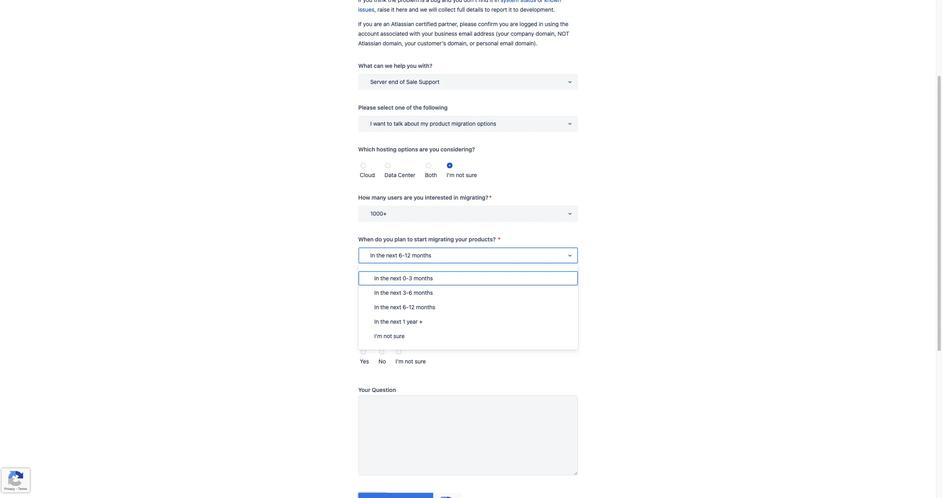 Task type: vqa. For each thing, say whether or not it's contained in the screenshot.
the right the "the"
no



Task type: locate. For each thing, give the bounding box(es) containing it.
atlassian down account
[[358, 40, 381, 47]]

6
[[409, 289, 412, 296]]

0 vertical spatial product
[[430, 120, 450, 127]]

the inside if you are an atlassian certified partner, please confirm you are logged in using the account associated with your business email address (your company domain, not atlassian domain, your customer's domain, or personal email domain).
[[560, 21, 568, 27]]

data center
[[385, 172, 415, 179]]

0 vertical spatial which
[[358, 146, 375, 153]]

domain, down using
[[536, 30, 556, 37]]

2 horizontal spatial of
[[506, 278, 511, 285]]

you up the (your
[[499, 21, 508, 27]]

2 horizontal spatial sure
[[466, 172, 477, 179]]

want right 3
[[421, 278, 434, 285]]

not
[[558, 30, 569, 37]]

12 up sen? on the left of page
[[409, 304, 415, 311]]

1 vertical spatial of
[[406, 104, 412, 111]]

you right help
[[407, 62, 417, 69]]

you right 0-
[[410, 278, 420, 285]]

12
[[405, 252, 411, 259], [409, 304, 415, 311]]

0 vertical spatial option group
[[358, 158, 578, 180]]

end
[[388, 78, 398, 85]]

email down please
[[459, 30, 472, 37]]

0 vertical spatial of
[[400, 78, 405, 85]]

domain, left or
[[448, 40, 468, 47]]

we left will
[[420, 6, 427, 13]]

it left here
[[391, 6, 394, 13]]

option group down apps
[[358, 344, 578, 367]]

0 horizontal spatial your
[[405, 40, 416, 47]]

any
[[392, 333, 402, 339]]

sure down in the next 1 year +
[[393, 333, 405, 340]]

of right sen
[[506, 278, 511, 285]]

option group down considering?
[[358, 158, 578, 180]]

sure up migrating?
[[466, 172, 477, 179]]

2 horizontal spatial your
[[455, 236, 467, 243]]

12 down 'plan'
[[405, 252, 411, 259]]

in the next 6-12 months up sen? on the left of page
[[374, 304, 435, 311]]

you
[[363, 21, 372, 27], [499, 21, 508, 27], [407, 62, 417, 69], [429, 146, 439, 153], [414, 194, 423, 201], [383, 236, 393, 243], [410, 278, 420, 285], [367, 333, 377, 339]]

it
[[391, 6, 394, 13], [509, 6, 512, 13]]

i'm not sure up migrating?
[[447, 172, 477, 179]]

in
[[370, 252, 375, 259], [374, 275, 379, 282], [374, 289, 379, 296], [374, 304, 379, 311], [374, 318, 379, 325]]

i'm right no
[[396, 358, 403, 365]]

1 which from the top
[[358, 146, 375, 153]]

1 vertical spatial open image
[[565, 209, 575, 219]]

months right 3
[[414, 275, 433, 282]]

2 vertical spatial not
[[405, 358, 413, 365]]

0 horizontal spatial atlassian
[[358, 40, 381, 47]]

0 vertical spatial open image
[[565, 119, 575, 129]]

options right hosting
[[398, 146, 418, 153]]

1 vertical spatial sure
[[393, 333, 405, 340]]

business
[[435, 30, 457, 37]]

1 option group from the top
[[358, 158, 578, 180]]

it right the report
[[509, 6, 512, 13]]

not left any
[[384, 333, 392, 340]]

sure
[[466, 172, 477, 179], [393, 333, 405, 340], [415, 358, 426, 365]]

sen?
[[396, 311, 411, 318]]

1 horizontal spatial i'm
[[396, 358, 403, 365]]

the down products
[[380, 289, 389, 296]]

1 vertical spatial not
[[384, 333, 392, 340]]

which for which products do you want to migrate? enter the sen of each product below.
[[358, 278, 375, 285]]

company
[[511, 30, 534, 37]]

known issues link
[[358, 0, 561, 13]]

which
[[358, 146, 375, 153], [358, 278, 375, 285]]

how
[[358, 194, 370, 201]]

email
[[459, 30, 472, 37], [500, 40, 513, 47]]

2 horizontal spatial not
[[456, 172, 464, 179]]

1 vertical spatial product
[[527, 278, 548, 285]]

1 vertical spatial option group
[[358, 344, 578, 367]]

logged
[[520, 21, 537, 27]]

are up company
[[510, 21, 518, 27]]

0 horizontal spatial i'm
[[374, 333, 382, 340]]

0 vertical spatial in the next 6-12 months
[[370, 252, 431, 259]]

1 horizontal spatial not
[[405, 358, 413, 365]]

0 vertical spatial we
[[420, 6, 427, 13]]

1 horizontal spatial *
[[498, 236, 501, 243]]

2 horizontal spatial i'm
[[447, 172, 454, 179]]

option group
[[358, 158, 578, 180], [358, 344, 578, 367]]

1 horizontal spatial want
[[421, 278, 434, 285]]

in down the when on the left top of the page
[[370, 252, 375, 259]]

, raise it here and we will collect full details to report it to development.
[[374, 6, 555, 13]]

0 vertical spatial atlassian
[[391, 21, 414, 27]]

2 vertical spatial i'm
[[396, 358, 403, 365]]

in left using
[[539, 21, 543, 27]]

1 horizontal spatial migrate?
[[504, 333, 528, 339]]

0 horizontal spatial in
[[454, 194, 458, 201]]

your down certified
[[422, 30, 433, 37]]

in the next 0-3 months
[[374, 275, 433, 282]]

your right migrating
[[455, 236, 467, 243]]

1 horizontal spatial your
[[422, 30, 433, 37]]

hosting
[[376, 146, 397, 153]]

next up a on the bottom
[[390, 304, 401, 311]]

of right end
[[400, 78, 405, 85]]

migrate? right like
[[504, 333, 528, 339]]

using
[[545, 21, 559, 27]]

not down server
[[405, 358, 413, 365]]

domain, down associated
[[383, 40, 403, 47]]

which left products
[[358, 278, 375, 285]]

the up products
[[376, 252, 385, 259]]

2 which from the top
[[358, 278, 375, 285]]

to left the talk
[[387, 120, 392, 127]]

i
[[370, 120, 372, 127]]

1 vertical spatial which
[[358, 278, 375, 285]]

2 open image from the top
[[565, 209, 575, 219]]

1 vertical spatial in
[[454, 194, 458, 201]]

are right users at top left
[[404, 194, 412, 201]]

Which products do you want to migrate? Enter the SEN of each product below.  text field
[[358, 290, 578, 306]]

0 horizontal spatial *
[[489, 194, 492, 201]]

open image
[[565, 77, 575, 87], [565, 251, 575, 261]]

do
[[375, 236, 382, 243], [402, 278, 409, 285]]

1 horizontal spatial options
[[477, 120, 496, 127]]

1 vertical spatial email
[[500, 40, 513, 47]]

support
[[419, 78, 439, 85]]

i'm right do
[[374, 333, 382, 340]]

1 it from the left
[[391, 6, 394, 13]]

6- down 'plan'
[[399, 252, 405, 259]]

6-
[[399, 252, 405, 259], [403, 304, 409, 311]]

interested
[[425, 194, 452, 201]]

product right each
[[527, 278, 548, 285]]

what's a sen? button
[[358, 302, 416, 323]]

to right 'plan'
[[407, 236, 413, 243]]

0 horizontal spatial it
[[391, 6, 394, 13]]

1 horizontal spatial it
[[509, 6, 512, 13]]

Your Question text field
[[358, 396, 578, 476]]

product
[[430, 120, 450, 127], [527, 278, 548, 285]]

you right if
[[363, 21, 372, 27]]

1 vertical spatial atlassian
[[358, 40, 381, 47]]

0 vertical spatial want
[[373, 120, 385, 127]]

do
[[358, 333, 366, 339]]

considering?
[[440, 146, 475, 153]]

which for which hosting options are you considering?
[[358, 146, 375, 153]]

open image for server end of sale support
[[565, 77, 575, 87]]

product right my
[[430, 120, 450, 127]]

2 option group from the top
[[358, 344, 578, 367]]

0 vertical spatial i'm
[[447, 172, 454, 179]]

next
[[386, 252, 397, 259], [390, 275, 401, 282], [390, 289, 401, 296], [390, 304, 401, 311], [390, 318, 401, 325]]

sure down server
[[415, 358, 426, 365]]

are
[[374, 21, 382, 27], [510, 21, 518, 27], [419, 146, 428, 153], [404, 194, 412, 201]]

migrate? left the enter
[[443, 278, 466, 285]]

1
[[403, 318, 405, 325]]

i'm right both
[[447, 172, 454, 179]]

your down with
[[405, 40, 416, 47]]

options
[[477, 120, 496, 127], [398, 146, 418, 153]]

not down considering?
[[456, 172, 464, 179]]

2 vertical spatial of
[[506, 278, 511, 285]]

issues
[[358, 6, 374, 13]]

0 horizontal spatial migrate?
[[443, 278, 466, 285]]

0 horizontal spatial options
[[398, 146, 418, 153]]

atlassian up associated
[[391, 21, 414, 27]]

open image
[[565, 119, 575, 129], [565, 209, 575, 219]]

email down the (your
[[500, 40, 513, 47]]

None radio
[[385, 163, 391, 169], [447, 163, 453, 169], [360, 350, 366, 355], [385, 163, 391, 169], [447, 163, 453, 169], [360, 350, 366, 355]]

options right migration in the top of the page
[[477, 120, 496, 127]]

1 vertical spatial open image
[[565, 251, 575, 261]]

migration
[[451, 120, 476, 127]]

i'm not sure down in the next 1 year +
[[374, 333, 405, 340]]

next down 'plan'
[[386, 252, 397, 259]]

want
[[373, 120, 385, 127], [421, 278, 434, 285]]

open image for in the next 6-12 months
[[565, 251, 575, 261]]

0 horizontal spatial we
[[385, 62, 392, 69]]

0 vertical spatial your
[[422, 30, 433, 37]]

i'm not sure down server
[[396, 358, 426, 365]]

1 vertical spatial i'm not sure
[[374, 333, 405, 340]]

which hosting options are you considering?
[[358, 146, 475, 153]]

are left an
[[374, 21, 382, 27]]

option group containing yes
[[358, 344, 578, 367]]

1 horizontal spatial atlassian
[[391, 21, 414, 27]]

to right 3
[[436, 278, 441, 285]]

open image for when do you plan to start migrating your products?
[[565, 209, 575, 219]]

and
[[409, 6, 418, 13]]

not
[[456, 172, 464, 179], [384, 333, 392, 340], [405, 358, 413, 365]]

full
[[457, 6, 465, 13]]

1 vertical spatial 12
[[409, 304, 415, 311]]

what's
[[373, 311, 390, 318]]

want right the i
[[373, 120, 385, 127]]

* right migrating?
[[489, 194, 492, 201]]

like
[[487, 333, 496, 339]]

1 vertical spatial want
[[421, 278, 434, 285]]

do up the 3-
[[402, 278, 409, 285]]

0 vertical spatial 6-
[[399, 252, 405, 259]]

the up what's
[[380, 304, 389, 311]]

are down my
[[419, 146, 428, 153]]

we
[[420, 6, 427, 13], [385, 62, 392, 69]]

we right can
[[385, 62, 392, 69]]

1 open image from the top
[[565, 119, 575, 129]]

1 horizontal spatial in
[[539, 21, 543, 27]]

0 horizontal spatial not
[[384, 333, 392, 340]]

0 horizontal spatial sure
[[393, 333, 405, 340]]

0 horizontal spatial want
[[373, 120, 385, 127]]

0 vertical spatial sure
[[466, 172, 477, 179]]

talk
[[394, 120, 403, 127]]

6- up sen? on the left of page
[[403, 304, 409, 311]]

your
[[422, 30, 433, 37], [405, 40, 416, 47], [455, 236, 467, 243]]

2 vertical spatial sure
[[415, 358, 426, 365]]

the left 0-
[[380, 275, 389, 282]]

i want to talk about my product migration options
[[370, 120, 496, 127]]

please
[[358, 104, 376, 111]]

one
[[395, 104, 405, 111]]

0 vertical spatial options
[[477, 120, 496, 127]]

0 horizontal spatial email
[[459, 30, 472, 37]]

0 vertical spatial open image
[[565, 77, 575, 87]]

0 horizontal spatial do
[[375, 236, 382, 243]]

the up about
[[413, 104, 422, 111]]

1 horizontal spatial email
[[500, 40, 513, 47]]

1 open image from the top
[[565, 77, 575, 87]]

customer's
[[417, 40, 446, 47]]

to
[[485, 6, 490, 13], [513, 6, 518, 13], [387, 120, 392, 127], [407, 236, 413, 243], [436, 278, 441, 285], [497, 333, 503, 339]]

0 vertical spatial *
[[489, 194, 492, 201]]

of right one
[[406, 104, 412, 111]]

in the next 6-12 months
[[370, 252, 431, 259], [374, 304, 435, 311]]

in left 0-
[[374, 275, 379, 282]]

1 horizontal spatial of
[[406, 104, 412, 111]]

i'm not sure
[[447, 172, 477, 179], [374, 333, 405, 340], [396, 358, 426, 365]]

in the next 6-12 months down 'plan'
[[370, 252, 431, 259]]

atlassian
[[391, 21, 414, 27], [358, 40, 381, 47]]

1 vertical spatial your
[[405, 40, 416, 47]]

in right interested
[[454, 194, 458, 201]]

personal
[[476, 40, 498, 47]]

option group containing cloud
[[358, 158, 578, 180]]

0 vertical spatial email
[[459, 30, 472, 37]]

products?
[[469, 236, 496, 243]]

1 vertical spatial *
[[498, 236, 501, 243]]

1 horizontal spatial product
[[527, 278, 548, 285]]

1 vertical spatial do
[[402, 278, 409, 285]]

do right the when on the left top of the page
[[375, 236, 382, 243]]

None radio
[[360, 163, 366, 169], [425, 163, 431, 169], [379, 350, 385, 355], [396, 350, 402, 355], [360, 163, 366, 169], [425, 163, 431, 169], [379, 350, 385, 355], [396, 350, 402, 355]]

an
[[383, 21, 390, 27]]

which left hosting
[[358, 146, 375, 153]]

the up not
[[560, 21, 568, 27]]

2 open image from the top
[[565, 251, 575, 261]]

months
[[412, 252, 431, 259], [414, 275, 433, 282], [414, 289, 433, 296], [416, 304, 435, 311]]

* right products?
[[498, 236, 501, 243]]

report
[[491, 6, 507, 13]]

0 vertical spatial in
[[539, 21, 543, 27]]

0 vertical spatial migrate?
[[443, 278, 466, 285]]



Task type: describe. For each thing, give the bounding box(es) containing it.
known
[[544, 0, 561, 3]]

which products do you want to migrate? enter the sen of each product below.
[[358, 278, 567, 285]]

when
[[358, 236, 374, 243]]

you left 'plan'
[[383, 236, 393, 243]]

do you have any server marketplace apps you'd like to migrate?
[[358, 333, 528, 339]]

many
[[372, 194, 386, 201]]

sale
[[406, 78, 417, 85]]

with
[[410, 30, 420, 37]]

in up what's
[[374, 304, 379, 311]]

option group for considering?
[[358, 158, 578, 180]]

next left 0-
[[390, 275, 401, 282]]

with?
[[418, 62, 432, 69]]

0 vertical spatial 12
[[405, 252, 411, 259]]

1 vertical spatial options
[[398, 146, 418, 153]]

yes
[[360, 358, 369, 365]]

collect
[[438, 6, 456, 13]]

confirm
[[478, 21, 498, 27]]

1 vertical spatial i'm
[[374, 333, 382, 340]]

1 horizontal spatial we
[[420, 6, 427, 13]]

partner,
[[438, 21, 458, 27]]

below.
[[550, 278, 567, 285]]

products
[[376, 278, 401, 285]]

a
[[391, 311, 394, 318]]

in the next 3-6 months
[[374, 289, 433, 296]]

known issues
[[358, 0, 561, 13]]

3
[[409, 275, 412, 282]]

what can we help you with?
[[358, 62, 432, 69]]

your question
[[358, 387, 396, 394]]

domain).
[[515, 40, 537, 47]]

1 vertical spatial we
[[385, 62, 392, 69]]

2 it from the left
[[509, 6, 512, 13]]

plan
[[394, 236, 406, 243]]

to right the report
[[513, 6, 518, 13]]

2 horizontal spatial domain,
[[536, 30, 556, 37]]

associated
[[380, 30, 408, 37]]

months down start
[[412, 252, 431, 259]]

apps
[[456, 333, 469, 339]]

center
[[398, 172, 415, 179]]

cloud
[[360, 172, 375, 179]]

if you are an atlassian certified partner, please confirm you are logged in using the account associated with your business email address (your company domain, not atlassian domain, your customer's domain, or personal email domain).
[[358, 21, 569, 47]]

my
[[421, 120, 428, 127]]

you right do
[[367, 333, 377, 339]]

in down what's
[[374, 318, 379, 325]]

start
[[414, 236, 427, 243]]

in inside if you are an atlassian certified partner, please confirm you are logged in using the account associated with your business email address (your company domain, not atlassian domain, your customer's domain, or personal email domain).
[[539, 21, 543, 27]]

0 horizontal spatial domain,
[[383, 40, 403, 47]]

0 vertical spatial i'm not sure
[[447, 172, 477, 179]]

in the next 1 year +
[[374, 318, 423, 325]]

1 horizontal spatial domain,
[[448, 40, 468, 47]]

your
[[358, 387, 370, 394]]

0-
[[403, 275, 409, 282]]

option group for marketplace
[[358, 344, 578, 367]]

enter
[[468, 278, 482, 285]]

you'd
[[471, 333, 485, 339]]

account
[[358, 30, 379, 37]]

1 horizontal spatial do
[[402, 278, 409, 285]]

please
[[460, 21, 477, 27]]

3-
[[403, 289, 409, 296]]

open image for which hosting options are you considering?
[[565, 119, 575, 129]]

certified
[[416, 21, 437, 27]]

address
[[474, 30, 494, 37]]

server end of sale support
[[370, 78, 439, 85]]

each
[[513, 278, 526, 285]]

development.
[[520, 6, 555, 13]]

here
[[396, 6, 407, 13]]

next left the 3-
[[390, 289, 401, 296]]

how many users are you interested in migrating? *
[[358, 194, 492, 201]]

(your
[[496, 30, 509, 37]]

0 horizontal spatial product
[[430, 120, 450, 127]]

no
[[379, 358, 386, 365]]

1 vertical spatial 6-
[[403, 304, 409, 311]]

the left sen
[[483, 278, 492, 285]]

2 vertical spatial your
[[455, 236, 467, 243]]

following
[[423, 104, 448, 111]]

help
[[394, 62, 405, 69]]

in down products
[[374, 289, 379, 296]]

+
[[419, 318, 423, 325]]

,
[[374, 6, 376, 13]]

migrating?
[[460, 194, 488, 201]]

about
[[404, 120, 419, 127]]

or
[[470, 40, 475, 47]]

you left considering?
[[429, 146, 439, 153]]

both
[[425, 172, 437, 179]]

server
[[370, 78, 387, 85]]

migrating
[[428, 236, 454, 243]]

months right 6
[[414, 289, 433, 296]]

sen
[[493, 278, 505, 285]]

0 vertical spatial do
[[375, 236, 382, 243]]

0 vertical spatial not
[[456, 172, 464, 179]]

have
[[378, 333, 391, 339]]

1 vertical spatial migrate?
[[504, 333, 528, 339]]

raise
[[377, 6, 390, 13]]

if
[[358, 21, 362, 27]]

next down a on the bottom
[[390, 318, 401, 325]]

you left interested
[[414, 194, 423, 201]]

can
[[374, 62, 383, 69]]

1 vertical spatial in the next 6-12 months
[[374, 304, 435, 311]]

1 horizontal spatial sure
[[415, 358, 426, 365]]

marketplace
[[422, 333, 455, 339]]

to right like
[[497, 333, 503, 339]]

what
[[358, 62, 372, 69]]

details
[[466, 6, 483, 13]]

the down what's
[[380, 318, 389, 325]]

users
[[388, 194, 402, 201]]

year
[[407, 318, 418, 325]]

months up +
[[416, 304, 435, 311]]

when do you plan to start migrating your products? *
[[358, 236, 501, 243]]

2 vertical spatial i'm not sure
[[396, 358, 426, 365]]

question
[[372, 387, 396, 394]]

server
[[403, 333, 420, 339]]

1000+
[[370, 210, 387, 217]]

0 horizontal spatial of
[[400, 78, 405, 85]]

to left the report
[[485, 6, 490, 13]]

will
[[429, 6, 437, 13]]



